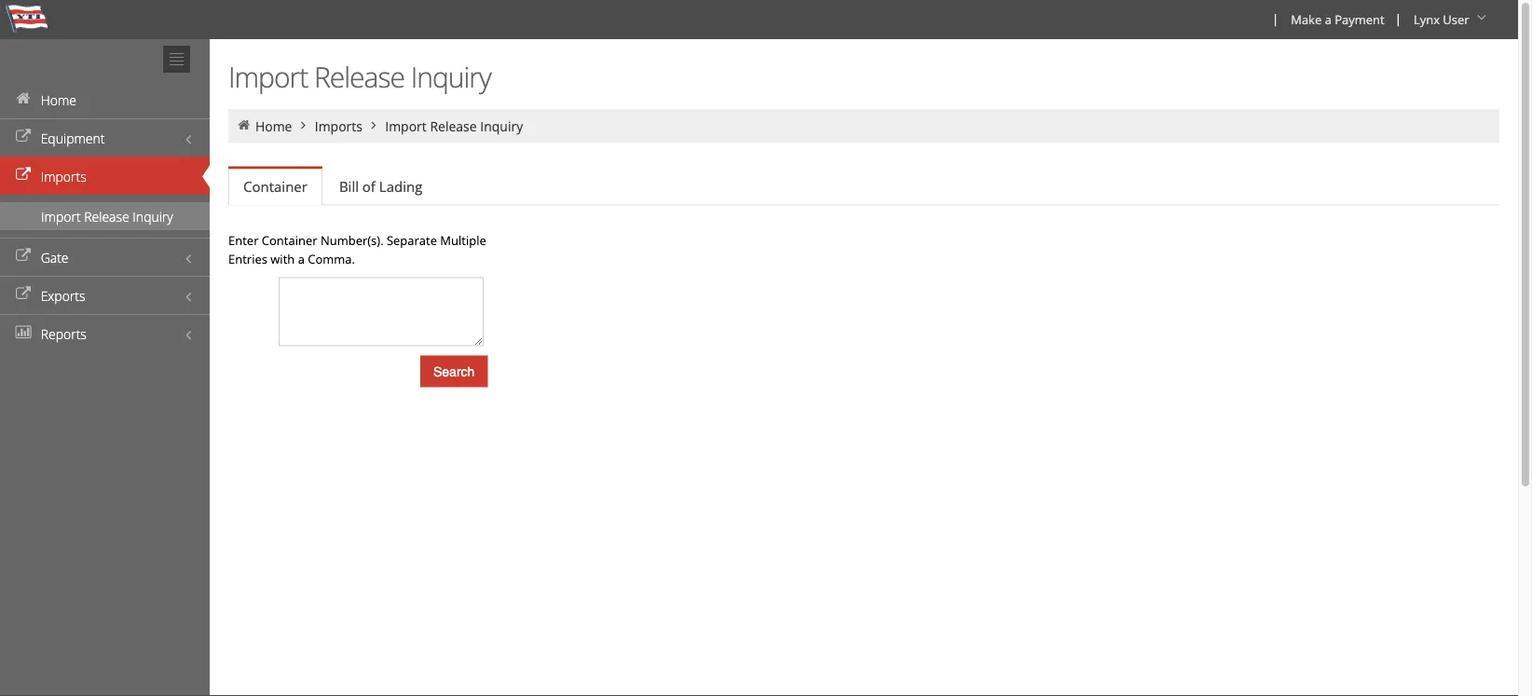 Task type: describe. For each thing, give the bounding box(es) containing it.
external link image
[[14, 287, 33, 301]]

0 vertical spatial inquiry
[[411, 57, 491, 96]]

user
[[1443, 11, 1469, 27]]

enter container number(s).  separate multiple entries with a comma.
[[228, 232, 486, 267]]

container link
[[228, 169, 322, 205]]

lading
[[379, 177, 422, 196]]

bill of lading link
[[324, 168, 437, 205]]

0 vertical spatial imports link
[[315, 117, 362, 135]]

payment
[[1335, 11, 1385, 27]]

equipment link
[[0, 118, 210, 157]]

1 | from the left
[[1272, 10, 1279, 27]]

1 horizontal spatial release
[[314, 57, 404, 96]]

bar chart image
[[14, 326, 33, 339]]

angle down image
[[1472, 11, 1491, 24]]

2 | from the left
[[1395, 10, 1401, 27]]

1 horizontal spatial import release inquiry link
[[385, 117, 523, 135]]

multiple
[[440, 232, 486, 248]]

gate
[[41, 248, 69, 266]]

search
[[433, 364, 475, 379]]

lynx
[[1414, 11, 1440, 27]]

import release inquiry for the leftmost import release inquiry link
[[41, 207, 173, 225]]

container inside enter container number(s).  separate multiple entries with a comma.
[[262, 232, 317, 248]]

import release inquiry for rightmost import release inquiry link
[[385, 117, 523, 135]]

1 horizontal spatial home link
[[255, 117, 292, 135]]

exports link
[[0, 276, 210, 314]]

0 horizontal spatial import release inquiry link
[[0, 202, 210, 230]]

inquiry for the leftmost import release inquiry link
[[133, 207, 173, 225]]

0 vertical spatial import release inquiry
[[228, 57, 491, 96]]

angle right image
[[366, 119, 382, 132]]

entries
[[228, 250, 267, 267]]

comma.
[[308, 250, 355, 267]]

1 vertical spatial home
[[255, 117, 292, 135]]

inquiry for rightmost import release inquiry link
[[480, 117, 523, 135]]

search button
[[420, 356, 488, 387]]

lynx user
[[1414, 11, 1469, 27]]

number(s).
[[320, 232, 384, 248]]

1 horizontal spatial a
[[1325, 11, 1332, 27]]

equipment
[[41, 129, 105, 147]]

of
[[362, 177, 375, 196]]

0 horizontal spatial imports link
[[0, 157, 210, 195]]

reports
[[41, 325, 87, 342]]

external link image for gate
[[14, 249, 33, 262]]

enter
[[228, 232, 259, 248]]

make
[[1291, 11, 1322, 27]]

make a payment link
[[1282, 0, 1391, 39]]



Task type: vqa. For each thing, say whether or not it's contained in the screenshot.
bottom Home
yes



Task type: locate. For each thing, give the bounding box(es) containing it.
import release inquiry up gate link
[[41, 207, 173, 225]]

1 horizontal spatial |
[[1395, 10, 1401, 27]]

release up gate link
[[84, 207, 129, 225]]

0 vertical spatial imports
[[315, 117, 362, 135]]

2 horizontal spatial release
[[430, 117, 477, 135]]

| left make
[[1272, 10, 1279, 27]]

1 vertical spatial external link image
[[14, 168, 33, 181]]

release right angle right image
[[430, 117, 477, 135]]

gate link
[[0, 238, 210, 276]]

2 vertical spatial external link image
[[14, 249, 33, 262]]

import release inquiry up angle right image
[[228, 57, 491, 96]]

2 external link image from the top
[[14, 168, 33, 181]]

0 horizontal spatial home image
[[14, 92, 33, 105]]

|
[[1272, 10, 1279, 27], [1395, 10, 1401, 27]]

import release inquiry link right angle right image
[[385, 117, 523, 135]]

import release inquiry
[[228, 57, 491, 96], [385, 117, 523, 135], [41, 207, 173, 225]]

angle right image
[[295, 119, 312, 132]]

home link
[[0, 80, 210, 118], [255, 117, 292, 135]]

bill of lading
[[339, 177, 422, 196]]

0 vertical spatial import
[[228, 57, 308, 96]]

1 vertical spatial a
[[298, 250, 305, 267]]

imports link down equipment
[[0, 157, 210, 195]]

2 vertical spatial inquiry
[[133, 207, 173, 225]]

2 vertical spatial release
[[84, 207, 129, 225]]

1 vertical spatial home image
[[236, 119, 252, 132]]

imports right angle right icon
[[315, 117, 362, 135]]

import for rightmost import release inquiry link
[[385, 117, 427, 135]]

1 external link image from the top
[[14, 130, 33, 143]]

2 vertical spatial import release inquiry
[[41, 207, 173, 225]]

import release inquiry link
[[385, 117, 523, 135], [0, 202, 210, 230]]

import release inquiry inside import release inquiry link
[[41, 207, 173, 225]]

external link image inside gate link
[[14, 249, 33, 262]]

import
[[228, 57, 308, 96], [385, 117, 427, 135], [41, 207, 81, 225]]

external link image for equipment
[[14, 130, 33, 143]]

inquiry
[[411, 57, 491, 96], [480, 117, 523, 135], [133, 207, 173, 225]]

home left angle right icon
[[255, 117, 292, 135]]

3 external link image from the top
[[14, 249, 33, 262]]

external link image left equipment
[[14, 130, 33, 143]]

home up equipment
[[41, 91, 76, 109]]

1 horizontal spatial imports
[[315, 117, 362, 135]]

import release inquiry right angle right image
[[385, 117, 523, 135]]

external link image
[[14, 130, 33, 143], [14, 168, 33, 181], [14, 249, 33, 262]]

None text field
[[279, 277, 484, 346]]

a
[[1325, 11, 1332, 27], [298, 250, 305, 267]]

home image left angle right icon
[[236, 119, 252, 132]]

0 horizontal spatial home link
[[0, 80, 210, 118]]

exports
[[41, 287, 85, 304]]

0 horizontal spatial a
[[298, 250, 305, 267]]

container up enter
[[243, 177, 307, 196]]

release up angle right image
[[314, 57, 404, 96]]

release for the leftmost import release inquiry link
[[84, 207, 129, 225]]

home link left angle right icon
[[255, 117, 292, 135]]

0 vertical spatial release
[[314, 57, 404, 96]]

0 vertical spatial container
[[243, 177, 307, 196]]

imports down equipment
[[41, 167, 86, 185]]

container up with
[[262, 232, 317, 248]]

0 vertical spatial a
[[1325, 11, 1332, 27]]

1 vertical spatial import release inquiry link
[[0, 202, 210, 230]]

0 vertical spatial external link image
[[14, 130, 33, 143]]

bill
[[339, 177, 359, 196]]

external link image inside equipment link
[[14, 130, 33, 143]]

a right with
[[298, 250, 305, 267]]

a inside enter container number(s).  separate multiple entries with a comma.
[[298, 250, 305, 267]]

| left lynx
[[1395, 10, 1401, 27]]

0 horizontal spatial import
[[41, 207, 81, 225]]

import release inquiry link up gate link
[[0, 202, 210, 230]]

0 vertical spatial home
[[41, 91, 76, 109]]

1 vertical spatial import
[[385, 117, 427, 135]]

2 horizontal spatial import
[[385, 117, 427, 135]]

container
[[243, 177, 307, 196], [262, 232, 317, 248]]

import up gate in the top left of the page
[[41, 207, 81, 225]]

1 horizontal spatial home
[[255, 117, 292, 135]]

0 horizontal spatial home
[[41, 91, 76, 109]]

1 horizontal spatial imports link
[[315, 117, 362, 135]]

make a payment
[[1291, 11, 1385, 27]]

release
[[314, 57, 404, 96], [430, 117, 477, 135], [84, 207, 129, 225]]

0 horizontal spatial imports
[[41, 167, 86, 185]]

external link image left gate in the top left of the page
[[14, 249, 33, 262]]

0 horizontal spatial |
[[1272, 10, 1279, 27]]

1 vertical spatial import release inquiry
[[385, 117, 523, 135]]

1 horizontal spatial import
[[228, 57, 308, 96]]

external link image for imports
[[14, 168, 33, 181]]

with
[[271, 250, 295, 267]]

1 vertical spatial container
[[262, 232, 317, 248]]

imports link
[[315, 117, 362, 135], [0, 157, 210, 195]]

home
[[41, 91, 76, 109], [255, 117, 292, 135]]

home image up equipment link
[[14, 92, 33, 105]]

external link image down equipment link
[[14, 168, 33, 181]]

imports link right angle right icon
[[315, 117, 362, 135]]

imports
[[315, 117, 362, 135], [41, 167, 86, 185]]

0 vertical spatial import release inquiry link
[[385, 117, 523, 135]]

1 horizontal spatial home image
[[236, 119, 252, 132]]

release for rightmost import release inquiry link
[[430, 117, 477, 135]]

1 vertical spatial inquiry
[[480, 117, 523, 135]]

0 horizontal spatial release
[[84, 207, 129, 225]]

reports link
[[0, 314, 210, 352]]

0 vertical spatial home image
[[14, 92, 33, 105]]

home image
[[14, 92, 33, 105], [236, 119, 252, 132]]

1 vertical spatial imports
[[41, 167, 86, 185]]

import for the leftmost import release inquiry link
[[41, 207, 81, 225]]

a right make
[[1325, 11, 1332, 27]]

import inside import release inquiry link
[[41, 207, 81, 225]]

1 vertical spatial release
[[430, 117, 477, 135]]

1 vertical spatial imports link
[[0, 157, 210, 195]]

lynx user link
[[1405, 0, 1498, 39]]

import up angle right icon
[[228, 57, 308, 96]]

2 vertical spatial import
[[41, 207, 81, 225]]

import right angle right image
[[385, 117, 427, 135]]

separate
[[387, 232, 437, 248]]

home link up equipment
[[0, 80, 210, 118]]



